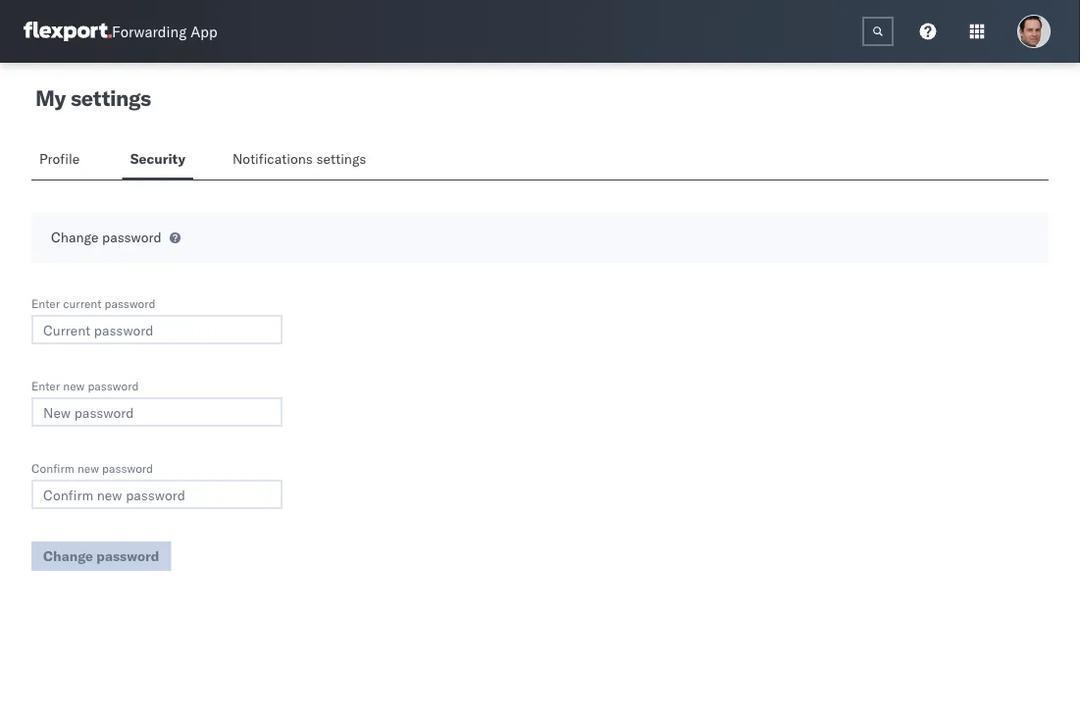 Task type: vqa. For each thing, say whether or not it's contained in the screenshot.
the Agent
no



Task type: locate. For each thing, give the bounding box(es) containing it.
password
[[102, 229, 162, 246], [105, 296, 156, 311], [88, 378, 139, 393], [102, 461, 153, 476]]

change
[[51, 229, 99, 246]]

0 vertical spatial new
[[63, 378, 85, 393]]

0 vertical spatial settings
[[71, 84, 151, 111]]

password up confirm new password password field
[[102, 461, 153, 476]]

password for confirm new password
[[102, 461, 153, 476]]

password up new password password field
[[88, 378, 139, 393]]

settings
[[71, 84, 151, 111], [317, 150, 367, 167]]

enter
[[31, 296, 60, 311], [31, 378, 60, 393]]

enter up confirm
[[31, 378, 60, 393]]

settings right my
[[71, 84, 151, 111]]

Current password password field
[[31, 315, 283, 345]]

current
[[63, 296, 102, 311]]

password up current password password field
[[105, 296, 156, 311]]

settings right notifications at the left top of the page
[[317, 150, 367, 167]]

new
[[63, 378, 85, 393], [77, 461, 99, 476]]

settings inside button
[[317, 150, 367, 167]]

password for enter current password
[[105, 296, 156, 311]]

enter for enter new password
[[31, 378, 60, 393]]

new right confirm
[[77, 461, 99, 476]]

0 horizontal spatial settings
[[71, 84, 151, 111]]

notifications settings
[[233, 150, 367, 167]]

new down current
[[63, 378, 85, 393]]

1 vertical spatial enter
[[31, 378, 60, 393]]

forwarding app
[[112, 22, 218, 41]]

1 vertical spatial new
[[77, 461, 99, 476]]

forwarding app link
[[24, 22, 218, 41]]

confirm new password
[[31, 461, 153, 476]]

enter current password
[[31, 296, 156, 311]]

forwarding
[[112, 22, 187, 41]]

1 vertical spatial settings
[[317, 150, 367, 167]]

enter left current
[[31, 296, 60, 311]]

1 enter from the top
[[31, 296, 60, 311]]

flexport. image
[[24, 22, 112, 41]]

0 vertical spatial enter
[[31, 296, 60, 311]]

my
[[35, 84, 66, 111]]

2 enter from the top
[[31, 378, 60, 393]]

new for enter
[[63, 378, 85, 393]]

profile
[[39, 150, 80, 167]]

None text field
[[863, 17, 894, 46]]

change password
[[51, 229, 162, 246]]

app
[[191, 22, 218, 41]]

1 horizontal spatial settings
[[317, 150, 367, 167]]

profile button
[[31, 141, 91, 180]]



Task type: describe. For each thing, give the bounding box(es) containing it.
New password password field
[[31, 398, 283, 427]]

security button
[[122, 141, 193, 180]]

my settings
[[35, 84, 151, 111]]

new for confirm
[[77, 461, 99, 476]]

notifications settings button
[[225, 141, 383, 180]]

password for enter new password
[[88, 378, 139, 393]]

security
[[130, 150, 185, 167]]

confirm
[[31, 461, 74, 476]]

enter new password
[[31, 378, 139, 393]]

settings for my settings
[[71, 84, 151, 111]]

notifications
[[233, 150, 313, 167]]

password right change
[[102, 229, 162, 246]]

enter for enter current password
[[31, 296, 60, 311]]

Confirm new password password field
[[31, 480, 283, 510]]

settings for notifications settings
[[317, 150, 367, 167]]



